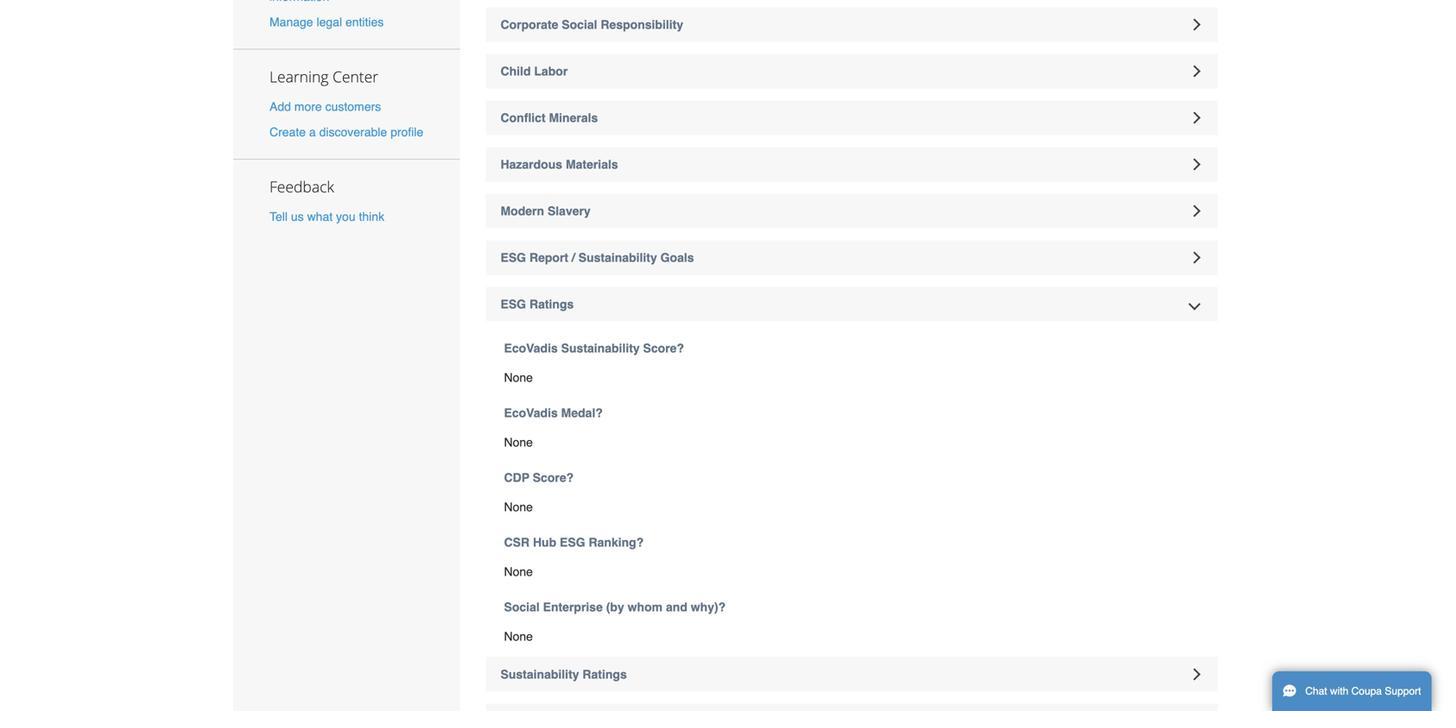 Task type: vqa. For each thing, say whether or not it's contained in the screenshot.
the Hazardous Materials heading
yes



Task type: locate. For each thing, give the bounding box(es) containing it.
esg for esg ratings
[[501, 298, 526, 311]]

hazardous materials heading
[[486, 147, 1218, 182]]

create a discoverable profile
[[269, 125, 423, 139]]

a
[[309, 125, 316, 139]]

ecovadis
[[504, 342, 558, 355], [504, 406, 558, 420]]

medal?
[[561, 406, 603, 420]]

modern
[[501, 204, 544, 218]]

conflict
[[501, 111, 546, 125]]

conflict minerals heading
[[486, 101, 1218, 135]]

esg inside dropdown button
[[501, 298, 526, 311]]

none
[[504, 371, 533, 385], [504, 436, 533, 450], [504, 501, 533, 514], [504, 565, 533, 579], [504, 630, 533, 644]]

social
[[562, 18, 597, 32], [504, 601, 540, 615]]

ratings
[[529, 298, 574, 311], [583, 668, 627, 682]]

more
[[294, 100, 322, 114]]

add
[[269, 100, 291, 114]]

sustainability inside heading
[[578, 251, 657, 265]]

esg report / sustainability goals heading
[[486, 241, 1218, 275]]

score?
[[643, 342, 684, 355], [533, 471, 574, 485]]

social right "corporate"
[[562, 18, 597, 32]]

1 vertical spatial score?
[[533, 471, 574, 485]]

1 ecovadis from the top
[[504, 342, 558, 355]]

0 horizontal spatial score?
[[533, 471, 574, 485]]

1 vertical spatial social
[[504, 601, 540, 615]]

0 vertical spatial sustainability
[[578, 251, 657, 265]]

ratings inside dropdown button
[[583, 668, 627, 682]]

child labor
[[501, 64, 568, 78]]

ecovadis for ecovadis sustainability score?
[[504, 342, 558, 355]]

add more customers
[[269, 100, 381, 114]]

esg
[[501, 251, 526, 265], [501, 298, 526, 311], [560, 536, 585, 550]]

slavery
[[548, 204, 591, 218]]

report
[[529, 251, 568, 265]]

5 none from the top
[[504, 630, 533, 644]]

ecovadis down esg ratings
[[504, 342, 558, 355]]

esg ratings heading
[[486, 287, 1218, 322]]

social enterprise (by whom and why)?
[[504, 601, 726, 615]]

0 vertical spatial ratings
[[529, 298, 574, 311]]

2 vertical spatial sustainability
[[501, 668, 579, 682]]

ratings down the report
[[529, 298, 574, 311]]

2 ecovadis from the top
[[504, 406, 558, 420]]

none up the ecovadis medal?
[[504, 371, 533, 385]]

social left enterprise
[[504, 601, 540, 615]]

conflict minerals
[[501, 111, 598, 125]]

create
[[269, 125, 306, 139]]

0 vertical spatial score?
[[643, 342, 684, 355]]

corporate social responsibility heading
[[486, 7, 1218, 42]]

chat
[[1305, 686, 1327, 698]]

none down the 'cdp'
[[504, 501, 533, 514]]

esg inside dropdown button
[[501, 251, 526, 265]]

1 vertical spatial ratings
[[583, 668, 627, 682]]

0 vertical spatial ecovadis
[[504, 342, 558, 355]]

1 vertical spatial esg
[[501, 298, 526, 311]]

sustainability up medal? at left bottom
[[561, 342, 640, 355]]

us
[[291, 210, 304, 224]]

0 horizontal spatial social
[[504, 601, 540, 615]]

sustainability down enterprise
[[501, 668, 579, 682]]

center
[[333, 66, 378, 87]]

/
[[572, 251, 575, 265]]

0 horizontal spatial ratings
[[529, 298, 574, 311]]

add more customers link
[[269, 100, 381, 114]]

heading
[[486, 704, 1218, 712]]

1 horizontal spatial ratings
[[583, 668, 627, 682]]

ecovadis left medal? at left bottom
[[504, 406, 558, 420]]

create a discoverable profile link
[[269, 125, 423, 139]]

none up sustainability ratings
[[504, 630, 533, 644]]

think
[[359, 210, 384, 224]]

tell us what you think
[[269, 210, 384, 224]]

corporate
[[501, 18, 558, 32]]

esg report / sustainability goals button
[[486, 241, 1218, 275]]

ratings inside dropdown button
[[529, 298, 574, 311]]

none down csr
[[504, 565, 533, 579]]

discoverable
[[319, 125, 387, 139]]

ranking?
[[589, 536, 644, 550]]

modern slavery button
[[486, 194, 1218, 228]]

0 vertical spatial esg
[[501, 251, 526, 265]]

chat with coupa support
[[1305, 686, 1421, 698]]

1 horizontal spatial social
[[562, 18, 597, 32]]

1 vertical spatial ecovadis
[[504, 406, 558, 420]]

csr
[[504, 536, 530, 550]]

ratings for sustainability ratings
[[583, 668, 627, 682]]

ecovadis for ecovadis medal?
[[504, 406, 558, 420]]

learning
[[269, 66, 329, 87]]

ratings down social enterprise (by whom and why)?
[[583, 668, 627, 682]]

sustainability
[[578, 251, 657, 265], [561, 342, 640, 355], [501, 668, 579, 682]]

goals
[[660, 251, 694, 265]]

none up the 'cdp'
[[504, 436, 533, 450]]

sustainability right /
[[578, 251, 657, 265]]

1 horizontal spatial score?
[[643, 342, 684, 355]]

corporate social responsibility button
[[486, 7, 1218, 42]]

and
[[666, 601, 687, 615]]

0 vertical spatial social
[[562, 18, 597, 32]]

csr hub esg ranking?
[[504, 536, 644, 550]]



Task type: describe. For each thing, give the bounding box(es) containing it.
social inside dropdown button
[[562, 18, 597, 32]]

tell
[[269, 210, 288, 224]]

(by
[[606, 601, 624, 615]]

hazardous materials button
[[486, 147, 1218, 182]]

legal
[[317, 15, 342, 29]]

sustainability ratings
[[501, 668, 627, 682]]

child
[[501, 64, 531, 78]]

what
[[307, 210, 333, 224]]

hub
[[533, 536, 556, 550]]

with
[[1330, 686, 1349, 698]]

ecovadis medal?
[[504, 406, 603, 420]]

cdp
[[504, 471, 529, 485]]

hazardous
[[501, 158, 562, 171]]

esg ratings
[[501, 298, 574, 311]]

2 none from the top
[[504, 436, 533, 450]]

3 none from the top
[[504, 501, 533, 514]]

modern slavery
[[501, 204, 591, 218]]

hazardous materials
[[501, 158, 618, 171]]

ratings for esg ratings
[[529, 298, 574, 311]]

materials
[[566, 158, 618, 171]]

feedback
[[269, 176, 334, 197]]

responsibility
[[601, 18, 683, 32]]

modern slavery heading
[[486, 194, 1218, 228]]

customers
[[325, 100, 381, 114]]

2 vertical spatial esg
[[560, 536, 585, 550]]

labor
[[534, 64, 568, 78]]

ecovadis sustainability score?
[[504, 342, 684, 355]]

minerals
[[549, 111, 598, 125]]

1 vertical spatial sustainability
[[561, 342, 640, 355]]

coupa
[[1351, 686, 1382, 698]]

esg for esg report / sustainability goals
[[501, 251, 526, 265]]

1 none from the top
[[504, 371, 533, 385]]

enterprise
[[543, 601, 603, 615]]

tell us what you think button
[[269, 208, 384, 225]]

manage legal entities link
[[269, 15, 384, 29]]

manage
[[269, 15, 313, 29]]

sustainability ratings button
[[486, 658, 1218, 692]]

support
[[1385, 686, 1421, 698]]

whom
[[628, 601, 663, 615]]

chat with coupa support button
[[1272, 672, 1431, 712]]

4 none from the top
[[504, 565, 533, 579]]

you
[[336, 210, 356, 224]]

manage legal entities
[[269, 15, 384, 29]]

cdp score?
[[504, 471, 574, 485]]

child labor heading
[[486, 54, 1218, 89]]

esg ratings button
[[486, 287, 1218, 322]]

conflict minerals button
[[486, 101, 1218, 135]]

sustainability inside heading
[[501, 668, 579, 682]]

why)?
[[691, 601, 726, 615]]

esg report / sustainability goals
[[501, 251, 694, 265]]

entities
[[345, 15, 384, 29]]

learning center
[[269, 66, 378, 87]]

profile
[[390, 125, 423, 139]]

corporate social responsibility
[[501, 18, 683, 32]]

child labor button
[[486, 54, 1218, 89]]

sustainability ratings heading
[[486, 658, 1218, 692]]



